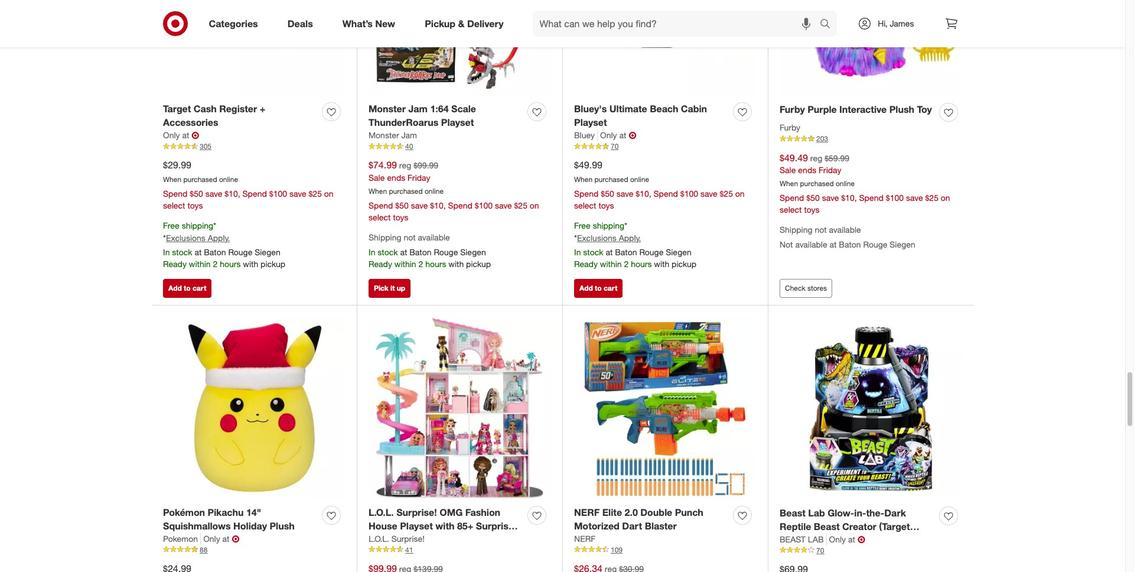 Task type: describe. For each thing, give the bounding box(es) containing it.
beast
[[780, 534, 806, 544]]

ultimate
[[610, 103, 648, 115]]

70 for ¬
[[611, 142, 619, 151]]

free for $49.99
[[574, 220, 591, 230]]

online inside the '$49.99 when purchased online spend $50 save $10, spend $100 save $25 on select toys'
[[631, 175, 649, 184]]

$49.99
[[574, 159, 603, 171]]

purchased inside $49.49 reg $59.99 sale ends friday when purchased online spend $50 save $10, spend $100 save $25 on select toys
[[800, 179, 834, 188]]

reptile
[[780, 521, 812, 532]]

thunderroarus
[[369, 117, 439, 128]]

+
[[260, 103, 266, 115]]

on inside the '$49.99 when purchased online spend $50 save $10, spend $100 save $25 on select toys'
[[736, 188, 745, 199]]

bluey's ultimate beach cabin playset
[[574, 103, 707, 128]]

shipping for $74.99
[[369, 232, 402, 242]]

pickup & delivery
[[425, 17, 504, 29]]

$49.99 when purchased online spend $50 save $10, spend $100 save $25 on select toys
[[574, 159, 745, 210]]

sale for $74.99
[[369, 173, 385, 183]]

not for $49.49
[[815, 225, 827, 235]]

add to cart for $49.99
[[580, 284, 618, 293]]

1:64
[[430, 103, 449, 115]]

$50 inside $74.99 reg $99.99 sale ends friday when purchased online spend $50 save $10, spend $100 save $25 on select toys
[[396, 200, 409, 210]]

baton inside shipping not available in stock at  baton rouge siegen ready within 2 hours with pickup
[[410, 247, 432, 257]]

203
[[817, 134, 829, 143]]

203 link
[[780, 134, 963, 144]]

$29.99 when purchased online spend $50 save $10, spend $100 save $25 on select toys
[[163, 159, 334, 210]]

it
[[391, 284, 395, 293]]

surprise! for l.o.l. surprise! omg fashion house playset with 85+ surprises, made from real wood
[[397, 507, 437, 518]]

monster jam 1:64 scale thunderroarus playset
[[369, 103, 476, 128]]

double
[[641, 507, 673, 518]]

friday for $74.99
[[408, 173, 430, 183]]

friday for $49.49
[[819, 165, 842, 175]]

nerf link
[[574, 533, 596, 545]]

beast lab glow-in-the-dark reptile beast creator (target exclusive) link
[[780, 507, 935, 546]]

pokémon
[[163, 507, 205, 518]]

305
[[200, 142, 212, 151]]

bluey only at ¬
[[574, 129, 637, 141]]

check
[[785, 284, 806, 293]]

pokemon only at ¬
[[163, 533, 240, 545]]

nerf for nerf
[[574, 534, 596, 544]]

online inside $74.99 reg $99.99 sale ends friday when purchased online spend $50 save $10, spend $100 save $25 on select toys
[[425, 187, 444, 196]]

furby purple interactive plush toy
[[780, 104, 932, 115]]

fashion
[[466, 507, 501, 518]]

$59.99
[[825, 153, 850, 163]]

2 for $29.99
[[213, 259, 218, 269]]

select inside $74.99 reg $99.99 sale ends friday when purchased online spend $50 save $10, spend $100 save $25 on select toys
[[369, 212, 391, 222]]

¬ down accessories
[[192, 129, 199, 141]]

stores
[[808, 284, 827, 293]]

register
[[219, 103, 257, 115]]

l.o.l. surprise!
[[369, 534, 425, 544]]

up
[[397, 284, 406, 293]]

within for $29.99
[[189, 259, 211, 269]]

hi, james
[[878, 18, 915, 28]]

l.o.l. for l.o.l. surprise!
[[369, 534, 389, 544]]

bluey link
[[574, 129, 598, 141]]

bluey's
[[574, 103, 607, 115]]

pokemon
[[163, 534, 198, 544]]

target
[[163, 103, 191, 115]]

70 link for at
[[780, 545, 963, 556]]

categories
[[209, 17, 258, 29]]

$10, inside the '$49.99 when purchased online spend $50 save $10, spend $100 save $25 on select toys'
[[636, 188, 652, 199]]

purple
[[808, 104, 837, 115]]

hours for $29.99
[[220, 259, 241, 269]]

70 for at
[[817, 546, 825, 555]]

305 link
[[163, 141, 345, 152]]

made
[[369, 534, 394, 545]]

punch
[[675, 507, 704, 518]]

hi,
[[878, 18, 888, 28]]

bluey's ultimate beach cabin playset link
[[574, 102, 729, 129]]

check stores
[[785, 284, 827, 293]]

squishmallows
[[163, 520, 231, 532]]

$100 inside $29.99 when purchased online spend $50 save $10, spend $100 save $25 on select toys
[[269, 188, 287, 199]]

2.0
[[625, 507, 638, 518]]

ends for $49.49
[[799, 165, 817, 175]]

furby for furby
[[780, 123, 801, 133]]

jam for monster jam
[[402, 130, 417, 140]]

stock inside shipping not available in stock at  baton rouge siegen ready within 2 hours with pickup
[[378, 247, 398, 257]]

search
[[815, 19, 844, 30]]

in for $29.99
[[163, 247, 170, 257]]

target cash register + accessories link
[[163, 102, 317, 129]]

apply. for $49.99
[[619, 233, 641, 243]]

creator
[[843, 521, 877, 532]]

deals
[[288, 17, 313, 29]]

real
[[422, 534, 442, 545]]

available for $74.99
[[418, 232, 450, 242]]

furby link
[[780, 122, 801, 134]]

online inside $29.99 when purchased online spend $50 save $10, spend $100 save $25 on select toys
[[219, 175, 238, 184]]

available for $49.49
[[829, 225, 861, 235]]

furby for furby purple interactive plush toy
[[780, 104, 805, 115]]

hours for $49.99
[[631, 259, 652, 269]]

$10, inside $74.99 reg $99.99 sale ends friday when purchased online spend $50 save $10, spend $100 save $25 on select toys
[[430, 200, 446, 210]]

motorized
[[574, 520, 620, 532]]

l.o.l. surprise! omg fashion house playset with 85+ surprises, made from real wood link
[[369, 506, 523, 545]]

$50 inside the '$49.99 when purchased online spend $50 save $10, spend $100 save $25 on select toys'
[[601, 188, 614, 199]]

&
[[458, 17, 465, 29]]

beast lab link
[[780, 534, 827, 545]]

at inside bluey only at ¬
[[620, 130, 627, 140]]

hours inside shipping not available in stock at  baton rouge siegen ready within 2 hours with pickup
[[426, 259, 446, 269]]

ready inside shipping not available in stock at  baton rouge siegen ready within 2 hours with pickup
[[369, 259, 392, 269]]

monster for monster jam 1:64 scale thunderroarus playset
[[369, 103, 406, 115]]

sale for $49.49
[[780, 165, 796, 175]]

pick
[[374, 284, 389, 293]]

ready for $29.99
[[163, 259, 187, 269]]

41 link
[[369, 545, 551, 555]]

88
[[200, 545, 208, 554]]

free for $29.99
[[163, 220, 180, 230]]

0 vertical spatial beast
[[780, 507, 806, 519]]

$25 inside $49.49 reg $59.99 sale ends friday when purchased online spend $50 save $10, spend $100 save $25 on select toys
[[926, 193, 939, 203]]

2 inside shipping not available in stock at  baton rouge siegen ready within 2 hours with pickup
[[419, 259, 423, 269]]

surprise! for l.o.l. surprise!
[[392, 534, 425, 544]]

furby purple interactive plush toy link
[[780, 103, 932, 117]]

bluey
[[574, 130, 595, 140]]

siegen inside shipping not available not available at baton rouge siegen
[[890, 239, 916, 249]]

when inside $74.99 reg $99.99 sale ends friday when purchased online spend $50 save $10, spend $100 save $25 on select toys
[[369, 187, 387, 196]]

14"
[[246, 507, 261, 518]]

70 link for ¬
[[574, 141, 756, 152]]

monster jam 1:64 scale thunderroarus playset link
[[369, 102, 523, 129]]

41
[[405, 545, 413, 554]]

jam for monster jam 1:64 scale thunderroarus playset
[[409, 103, 428, 115]]

only inside pokemon only at ¬
[[203, 534, 220, 544]]

playset for monster jam 1:64 scale thunderroarus playset
[[441, 117, 474, 128]]

$25 inside the '$49.99 when purchased online spend $50 save $10, spend $100 save $25 on select toys'
[[720, 188, 733, 199]]

baton inside shipping not available not available at baton rouge siegen
[[839, 239, 861, 249]]

40
[[405, 142, 413, 151]]

only at ¬
[[163, 129, 199, 141]]

check stores button
[[780, 279, 833, 298]]

l.o.l. surprise! link
[[369, 533, 425, 545]]

rouge inside shipping not available not available at baton rouge siegen
[[864, 239, 888, 249]]

monster jam link
[[369, 129, 417, 141]]

ends for $74.99
[[387, 173, 406, 183]]

free shipping * * exclusions apply. in stock at  baton rouge siegen ready within 2 hours with pickup for $49.99
[[574, 220, 697, 269]]

toys inside $29.99 when purchased online spend $50 save $10, spend $100 save $25 on select toys
[[188, 200, 203, 210]]

$25 inside $74.99 reg $99.99 sale ends friday when purchased online spend $50 save $10, spend $100 save $25 on select toys
[[514, 200, 528, 210]]

free shipping * * exclusions apply. in stock at  baton rouge siegen ready within 2 hours with pickup for $29.99
[[163, 220, 285, 269]]

pikachu
[[208, 507, 244, 518]]

85+
[[457, 520, 474, 532]]

plush inside pokémon pikachu 14" squishmallows holiday plush
[[270, 520, 295, 532]]

nerf elite 2.0 double punch motorized dart blaster link
[[574, 506, 729, 533]]

dark
[[885, 507, 907, 519]]

categories link
[[199, 11, 273, 37]]

pokemon link
[[163, 533, 201, 545]]

reg for $74.99
[[399, 160, 411, 170]]

¬ down holiday
[[232, 533, 240, 545]]

$100 inside $74.99 reg $99.99 sale ends friday when purchased online spend $50 save $10, spend $100 save $25 on select toys
[[475, 200, 493, 210]]

lab
[[809, 507, 825, 519]]



Task type: locate. For each thing, give the bounding box(es) containing it.
0 vertical spatial 70 link
[[574, 141, 756, 152]]

ends
[[799, 165, 817, 175], [387, 173, 406, 183]]

surprise! inside l.o.l. surprise! omg fashion house playset with 85+ surprises, made from real wood
[[397, 507, 437, 518]]

exclusions for $49.99
[[577, 233, 617, 243]]

purchased inside $74.99 reg $99.99 sale ends friday when purchased online spend $50 save $10, spend $100 save $25 on select toys
[[389, 187, 423, 196]]

pickup for $49.99
[[672, 259, 697, 269]]

cabin
[[681, 103, 707, 115]]

sale inside $74.99 reg $99.99 sale ends friday when purchased online spend $50 save $10, spend $100 save $25 on select toys
[[369, 173, 385, 183]]

exclusions for $29.99
[[166, 233, 206, 243]]

0 horizontal spatial ready
[[163, 259, 187, 269]]

0 horizontal spatial sale
[[369, 173, 385, 183]]

1 nerf from the top
[[574, 507, 600, 518]]

monster down thunderroarus
[[369, 130, 399, 140]]

1 horizontal spatial sale
[[780, 165, 796, 175]]

with
[[243, 259, 258, 269], [449, 259, 464, 269], [654, 259, 670, 269], [436, 520, 455, 532]]

1 horizontal spatial available
[[796, 239, 828, 249]]

cart for $49.99
[[604, 284, 618, 293]]

to for $29.99
[[184, 284, 191, 293]]

not for $74.99
[[404, 232, 416, 242]]

1 horizontal spatial apply.
[[619, 233, 641, 243]]

select up not in the top right of the page
[[780, 205, 802, 215]]

elite
[[603, 507, 622, 518]]

$25
[[309, 188, 322, 199], [720, 188, 733, 199], [926, 193, 939, 203], [514, 200, 528, 210]]

nerf for nerf elite 2.0 double punch motorized dart blaster
[[574, 507, 600, 518]]

toys up shipping not available not available at baton rouge siegen
[[805, 205, 820, 215]]

only down accessories
[[163, 130, 180, 140]]

2 hours from the left
[[426, 259, 446, 269]]

select down the $29.99
[[163, 200, 185, 210]]

$49.49
[[780, 152, 808, 163]]

l.o.l. for l.o.l. surprise! omg fashion house playset with 85+ surprises, made from real wood
[[369, 507, 394, 518]]

2 in from the left
[[369, 247, 376, 257]]

select inside the '$49.99 when purchased online spend $50 save $10, spend $100 save $25 on select toys'
[[574, 200, 597, 210]]

exclusions apply. button
[[166, 232, 230, 244], [577, 232, 641, 244]]

friday
[[819, 165, 842, 175], [408, 173, 430, 183]]

2 furby from the top
[[780, 123, 801, 133]]

only right the bluey link
[[600, 130, 617, 140]]

l.o.l. up house
[[369, 507, 394, 518]]

*
[[213, 220, 216, 230], [625, 220, 628, 230], [163, 233, 166, 243], [574, 233, 577, 243]]

purchased inside the '$49.99 when purchased online spend $50 save $10, spend $100 save $25 on select toys'
[[595, 175, 629, 184]]

monster jam 1:64 scale thunderroarus playset image
[[369, 0, 551, 96], [369, 0, 551, 96]]

1 horizontal spatial ends
[[799, 165, 817, 175]]

2 for $49.99
[[624, 259, 629, 269]]

1 horizontal spatial pickup
[[466, 259, 491, 269]]

add to cart button
[[163, 279, 212, 298], [574, 279, 623, 298]]

0 horizontal spatial within
[[189, 259, 211, 269]]

pickup
[[425, 17, 456, 29]]

exclusive)
[[780, 534, 825, 546]]

2 pickup from the left
[[466, 259, 491, 269]]

0 vertical spatial l.o.l.
[[369, 507, 394, 518]]

1 apply. from the left
[[208, 233, 230, 243]]

friday inside $49.49 reg $59.99 sale ends friday when purchased online spend $50 save $10, spend $100 save $25 on select toys
[[819, 165, 842, 175]]

not up the up
[[404, 232, 416, 242]]

shipping not available in stock at  baton rouge siegen ready within 2 hours with pickup
[[369, 232, 491, 269]]

$50 down $74.99
[[396, 200, 409, 210]]

plush
[[890, 104, 915, 115], [270, 520, 295, 532]]

add for $29.99
[[168, 284, 182, 293]]

$10, inside $49.49 reg $59.99 sale ends friday when purchased online spend $50 save $10, spend $100 save $25 on select toys
[[842, 193, 857, 203]]

sale down $74.99
[[369, 173, 385, 183]]

when down $74.99
[[369, 187, 387, 196]]

cart for $29.99
[[193, 284, 206, 293]]

reg down 40
[[399, 160, 411, 170]]

nerf inside nerf elite 2.0 double punch motorized dart blaster
[[574, 507, 600, 518]]

0 horizontal spatial exclusions apply. button
[[166, 232, 230, 244]]

What can we help you find? suggestions appear below search field
[[533, 11, 823, 37]]

pokémon pikachu 14" squishmallows holiday plush
[[163, 507, 295, 532]]

reg down 203
[[811, 153, 823, 163]]

shipping for $29.99
[[182, 220, 213, 230]]

reg inside $49.49 reg $59.99 sale ends friday when purchased online spend $50 save $10, spend $100 save $25 on select toys
[[811, 153, 823, 163]]

in for $49.99
[[574, 247, 581, 257]]

$25 inside $29.99 when purchased online spend $50 save $10, spend $100 save $25 on select toys
[[309, 188, 322, 199]]

on inside $49.49 reg $59.99 sale ends friday when purchased online spend $50 save $10, spend $100 save $25 on select toys
[[941, 193, 951, 203]]

2 stock from the left
[[378, 247, 398, 257]]

playset inside l.o.l. surprise! omg fashion house playset with 85+ surprises, made from real wood
[[400, 520, 433, 532]]

monster inside monster jam link
[[369, 130, 399, 140]]

1 vertical spatial furby
[[780, 123, 801, 133]]

at inside only at ¬
[[182, 130, 189, 140]]

0 vertical spatial nerf
[[574, 507, 600, 518]]

1 horizontal spatial exclusions apply. button
[[577, 232, 641, 244]]

online
[[219, 175, 238, 184], [631, 175, 649, 184], [836, 179, 855, 188], [425, 187, 444, 196]]

2 within from the left
[[395, 259, 416, 269]]

in inside shipping not available in stock at  baton rouge siegen ready within 2 hours with pickup
[[369, 247, 376, 257]]

0 horizontal spatial 70 link
[[574, 141, 756, 152]]

beach
[[650, 103, 679, 115]]

what's
[[343, 17, 373, 29]]

1 horizontal spatial to
[[595, 284, 602, 293]]

lab
[[808, 534, 824, 544]]

1 horizontal spatial stock
[[378, 247, 398, 257]]

playset for l.o.l. surprise! omg fashion house playset with 85+ surprises, made from real wood
[[400, 520, 433, 532]]

not up stores
[[815, 225, 827, 235]]

0 horizontal spatial shipping
[[182, 220, 213, 230]]

2 cart from the left
[[604, 284, 618, 293]]

1 horizontal spatial 70 link
[[780, 545, 963, 556]]

1 l.o.l. from the top
[[369, 507, 394, 518]]

1 horizontal spatial add to cart
[[580, 284, 618, 293]]

nerf elite 2.0 double punch motorized dart blaster image
[[574, 317, 756, 499], [574, 317, 756, 499]]

add for $49.99
[[580, 284, 593, 293]]

$29.99
[[163, 159, 191, 171]]

rouge inside shipping not available in stock at  baton rouge siegen ready within 2 hours with pickup
[[434, 247, 458, 257]]

0 vertical spatial surprise!
[[397, 507, 437, 518]]

jam up 40
[[402, 130, 417, 140]]

in-
[[855, 507, 867, 519]]

shipping inside shipping not available in stock at  baton rouge siegen ready within 2 hours with pickup
[[369, 232, 402, 242]]

online down bluey only at ¬
[[631, 175, 649, 184]]

1 hours from the left
[[220, 259, 241, 269]]

$50 inside $49.49 reg $59.99 sale ends friday when purchased online spend $50 save $10, spend $100 save $25 on select toys
[[807, 193, 820, 203]]

omg
[[440, 507, 463, 518]]

glow-
[[828, 507, 855, 519]]

purchased inside $29.99 when purchased online spend $50 save $10, spend $100 save $25 on select toys
[[183, 175, 217, 184]]

1 horizontal spatial cart
[[604, 284, 618, 293]]

ends inside $49.49 reg $59.99 sale ends friday when purchased online spend $50 save $10, spend $100 save $25 on select toys
[[799, 165, 817, 175]]

only right lab
[[829, 534, 846, 544]]

what's new link
[[333, 11, 410, 37]]

add to cart button for $49.99
[[574, 279, 623, 298]]

ends down $74.99
[[387, 173, 406, 183]]

stock for $49.99
[[583, 247, 604, 257]]

0 horizontal spatial to
[[184, 284, 191, 293]]

1 to from the left
[[184, 284, 191, 293]]

at inside shipping not available in stock at  baton rouge siegen ready within 2 hours with pickup
[[400, 247, 407, 257]]

playset down the scale on the top of page
[[441, 117, 474, 128]]

1 vertical spatial jam
[[402, 130, 417, 140]]

1 vertical spatial beast
[[814, 521, 840, 532]]

at inside shipping not available not available at baton rouge siegen
[[830, 239, 837, 249]]

0 horizontal spatial add
[[168, 284, 182, 293]]

sale down $49.49
[[780, 165, 796, 175]]

1 stock from the left
[[172, 247, 192, 257]]

40 link
[[369, 141, 551, 152]]

surprise! up from
[[397, 507, 437, 518]]

$49.49 reg $59.99 sale ends friday when purchased online spend $50 save $10, spend $100 save $25 on select toys
[[780, 152, 951, 215]]

$10, inside $29.99 when purchased online spend $50 save $10, spend $100 save $25 on select toys
[[225, 188, 240, 199]]

0 horizontal spatial available
[[418, 232, 450, 242]]

2 ready from the left
[[369, 259, 392, 269]]

deals link
[[278, 11, 328, 37]]

¬ down the bluey's ultimate beach cabin playset
[[629, 129, 637, 141]]

playset
[[441, 117, 474, 128], [574, 117, 607, 128], [400, 520, 433, 532]]

select down $49.99
[[574, 200, 597, 210]]

add to cart for $29.99
[[168, 284, 206, 293]]

3 2 from the left
[[624, 259, 629, 269]]

0 horizontal spatial hours
[[220, 259, 241, 269]]

3 hours from the left
[[631, 259, 652, 269]]

0 horizontal spatial exclusions
[[166, 233, 206, 243]]

1 horizontal spatial ready
[[369, 259, 392, 269]]

pickup inside shipping not available in stock at  baton rouge siegen ready within 2 hours with pickup
[[466, 259, 491, 269]]

holiday
[[233, 520, 267, 532]]

to for $49.99
[[595, 284, 602, 293]]

pickup for $29.99
[[261, 259, 285, 269]]

when
[[163, 175, 182, 184], [574, 175, 593, 184], [780, 179, 798, 188], [369, 187, 387, 196]]

select inside $49.49 reg $59.99 sale ends friday when purchased online spend $50 save $10, spend $100 save $25 on select toys
[[780, 205, 802, 215]]

1 ready from the left
[[163, 259, 187, 269]]

3 within from the left
[[600, 259, 622, 269]]

0 horizontal spatial stock
[[172, 247, 192, 257]]

toys up shipping not available in stock at  baton rouge siegen ready within 2 hours with pickup
[[393, 212, 409, 222]]

2 monster from the top
[[369, 130, 399, 140]]

3 stock from the left
[[583, 247, 604, 257]]

$50 down the $29.99
[[190, 188, 203, 199]]

1 cart from the left
[[193, 284, 206, 293]]

$74.99 reg $99.99 sale ends friday when purchased online spend $50 save $10, spend $100 save $25 on select toys
[[369, 159, 539, 222]]

0 horizontal spatial not
[[404, 232, 416, 242]]

available right not in the top right of the page
[[796, 239, 828, 249]]

available down $74.99 reg $99.99 sale ends friday when purchased online spend $50 save $10, spend $100 save $25 on select toys
[[418, 232, 450, 242]]

1 horizontal spatial plush
[[890, 104, 915, 115]]

1 vertical spatial monster
[[369, 130, 399, 140]]

1 horizontal spatial shipping
[[593, 220, 625, 230]]

only up 88
[[203, 534, 220, 544]]

house
[[369, 520, 398, 532]]

1 shipping from the left
[[182, 220, 213, 230]]

2 exclusions apply. button from the left
[[577, 232, 641, 244]]

1 horizontal spatial free shipping * * exclusions apply. in stock at  baton rouge siegen ready within 2 hours with pickup
[[574, 220, 697, 269]]

shipping for $49.49
[[780, 225, 813, 235]]

70 down bluey only at ¬
[[611, 142, 619, 151]]

available inside shipping not available in stock at  baton rouge siegen ready within 2 hours with pickup
[[418, 232, 450, 242]]

$100
[[269, 188, 287, 199], [681, 188, 699, 199], [886, 193, 904, 203], [475, 200, 493, 210]]

apply. for $29.99
[[208, 233, 230, 243]]

what's new
[[343, 17, 395, 29]]

nerf up motorized
[[574, 507, 600, 518]]

1 horizontal spatial exclusions
[[577, 233, 617, 243]]

friday down $59.99
[[819, 165, 842, 175]]

on inside $74.99 reg $99.99 sale ends friday when purchased online spend $50 save $10, spend $100 save $25 on select toys
[[530, 200, 539, 210]]

1 vertical spatial 70
[[817, 546, 825, 555]]

1 horizontal spatial 70
[[817, 546, 825, 555]]

0 horizontal spatial reg
[[399, 160, 411, 170]]

stock for $29.99
[[172, 247, 192, 257]]

$100 inside the '$49.99 when purchased online spend $50 save $10, spend $100 save $25 on select toys'
[[681, 188, 699, 199]]

furby up $49.49
[[780, 123, 801, 133]]

when down $49.49
[[780, 179, 798, 188]]

1 free from the left
[[163, 220, 180, 230]]

0 vertical spatial jam
[[409, 103, 428, 115]]

2 horizontal spatial 2
[[624, 259, 629, 269]]

available down $49.49 reg $59.99 sale ends friday when purchased online spend $50 save $10, spend $100 save $25 on select toys
[[829, 225, 861, 235]]

0 horizontal spatial playset
[[400, 520, 433, 532]]

shipping for $49.99
[[593, 220, 625, 230]]

pick it up button
[[369, 279, 411, 298]]

(target
[[879, 521, 910, 532]]

sale
[[780, 165, 796, 175], [369, 173, 385, 183]]

¬
[[192, 129, 199, 141], [629, 129, 637, 141], [232, 533, 240, 545], [858, 534, 866, 545]]

1 horizontal spatial add to cart button
[[574, 279, 623, 298]]

monster
[[369, 103, 406, 115], [369, 130, 399, 140]]

1 add to cart from the left
[[168, 284, 206, 293]]

nerf down motorized
[[574, 534, 596, 544]]

surprise! up 41
[[392, 534, 425, 544]]

1 vertical spatial surprise!
[[392, 534, 425, 544]]

0 horizontal spatial beast
[[780, 507, 806, 519]]

toys down $49.99
[[599, 200, 614, 210]]

1 vertical spatial plush
[[270, 520, 295, 532]]

3 in from the left
[[574, 247, 581, 257]]

james
[[890, 18, 915, 28]]

delivery
[[467, 17, 504, 29]]

at inside pokemon only at ¬
[[223, 534, 230, 544]]

beast lab glow-in-the-dark reptile beast creator (target exclusive)
[[780, 507, 910, 546]]

109
[[611, 545, 623, 554]]

2 shipping from the left
[[593, 220, 625, 230]]

1 horizontal spatial within
[[395, 259, 416, 269]]

2 add to cart button from the left
[[574, 279, 623, 298]]

1 vertical spatial nerf
[[574, 534, 596, 544]]

2 add to cart from the left
[[580, 284, 618, 293]]

blaster
[[645, 520, 677, 532]]

1 pickup from the left
[[261, 259, 285, 269]]

ends down $49.49
[[799, 165, 817, 175]]

select inside $29.99 when purchased online spend $50 save $10, spend $100 save $25 on select toys
[[163, 200, 185, 210]]

0 vertical spatial plush
[[890, 104, 915, 115]]

2 to from the left
[[595, 284, 602, 293]]

3 pickup from the left
[[672, 259, 697, 269]]

with inside shipping not available in stock at  baton rouge siegen ready within 2 hours with pickup
[[449, 259, 464, 269]]

jam inside monster jam 1:64 scale thunderroarus playset
[[409, 103, 428, 115]]

exclusions apply. button for $49.99
[[577, 232, 641, 244]]

1 horizontal spatial add
[[580, 284, 593, 293]]

monster jam
[[369, 130, 417, 140]]

1 horizontal spatial reg
[[811, 153, 823, 163]]

0 vertical spatial monster
[[369, 103, 406, 115]]

plush left toy
[[890, 104, 915, 115]]

shipping up the 'pick'
[[369, 232, 402, 242]]

0 horizontal spatial add to cart button
[[163, 279, 212, 298]]

1 exclusions apply. button from the left
[[166, 232, 230, 244]]

0 horizontal spatial friday
[[408, 173, 430, 183]]

1 exclusions from the left
[[166, 233, 206, 243]]

toys down the $29.99
[[188, 200, 203, 210]]

2 free from the left
[[574, 220, 591, 230]]

monster inside monster jam 1:64 scale thunderroarus playset
[[369, 103, 406, 115]]

2 nerf from the top
[[574, 534, 596, 544]]

l.o.l. surprise! omg fashion house playset with 85+ surprises, made from real wood image
[[369, 317, 551, 499], [369, 317, 551, 499]]

2 horizontal spatial available
[[829, 225, 861, 235]]

when down $49.99
[[574, 175, 593, 184]]

playset inside monster jam 1:64 scale thunderroarus playset
[[441, 117, 474, 128]]

2 add from the left
[[580, 284, 593, 293]]

1 horizontal spatial 2
[[419, 259, 423, 269]]

1 2 from the left
[[213, 259, 218, 269]]

when inside $49.49 reg $59.99 sale ends friday when purchased online spend $50 save $10, spend $100 save $25 on select toys
[[780, 179, 798, 188]]

$100 inside $49.49 reg $59.99 sale ends friday when purchased online spend $50 save $10, spend $100 save $25 on select toys
[[886, 193, 904, 203]]

1 vertical spatial l.o.l.
[[369, 534, 389, 544]]

70 link down bluey's ultimate beach cabin playset link
[[574, 141, 756, 152]]

2 horizontal spatial stock
[[583, 247, 604, 257]]

playset inside the bluey's ultimate beach cabin playset
[[574, 117, 607, 128]]

1 add from the left
[[168, 284, 182, 293]]

reg inside $74.99 reg $99.99 sale ends friday when purchased online spend $50 save $10, spend $100 save $25 on select toys
[[399, 160, 411, 170]]

plush right holiday
[[270, 520, 295, 532]]

0 horizontal spatial shipping
[[369, 232, 402, 242]]

2 horizontal spatial in
[[574, 247, 581, 257]]

1 horizontal spatial free
[[574, 220, 591, 230]]

toys inside $74.99 reg $99.99 sale ends friday when purchased online spend $50 save $10, spend $100 save $25 on select toys
[[393, 212, 409, 222]]

2 apply. from the left
[[619, 233, 641, 243]]

0 horizontal spatial plush
[[270, 520, 295, 532]]

1 horizontal spatial friday
[[819, 165, 842, 175]]

save
[[205, 188, 222, 199], [290, 188, 306, 199], [617, 188, 634, 199], [701, 188, 718, 199], [822, 193, 839, 203], [906, 193, 923, 203], [411, 200, 428, 210], [495, 200, 512, 210]]

online inside $49.49 reg $59.99 sale ends friday when purchased online spend $50 save $10, spend $100 save $25 on select toys
[[836, 179, 855, 188]]

when inside the '$49.99 when purchased online spend $50 save $10, spend $100 save $25 on select toys'
[[574, 175, 593, 184]]

scale
[[451, 103, 476, 115]]

furby up furby link
[[780, 104, 805, 115]]

70 link down creator
[[780, 545, 963, 556]]

pokémon pikachu 14" squishmallows holiday plush image
[[163, 317, 345, 499], [163, 317, 345, 499]]

beast up reptile on the right bottom
[[780, 507, 806, 519]]

l.o.l. inside l.o.l. surprise! omg fashion house playset with 85+ surprises, made from real wood
[[369, 507, 394, 518]]

target cash register + accessories
[[163, 103, 266, 128]]

reg for $49.49
[[811, 153, 823, 163]]

2 horizontal spatial pickup
[[672, 259, 697, 269]]

only inside beast lab only at ¬
[[829, 534, 846, 544]]

0 horizontal spatial apply.
[[208, 233, 230, 243]]

to
[[184, 284, 191, 293], [595, 284, 602, 293]]

beast up beast lab only at ¬ at the bottom right
[[814, 521, 840, 532]]

purchased down $99.99
[[389, 187, 423, 196]]

purchased down the $29.99
[[183, 175, 217, 184]]

within
[[189, 259, 211, 269], [395, 259, 416, 269], [600, 259, 622, 269]]

online down 305 link
[[219, 175, 238, 184]]

new
[[375, 17, 395, 29]]

0 horizontal spatial cart
[[193, 284, 206, 293]]

0 horizontal spatial add to cart
[[168, 284, 206, 293]]

2 horizontal spatial hours
[[631, 259, 652, 269]]

playset up from
[[400, 520, 433, 532]]

2 l.o.l. from the top
[[369, 534, 389, 544]]

siegen inside shipping not available in stock at  baton rouge siegen ready within 2 hours with pickup
[[460, 247, 486, 257]]

shipping inside shipping not available not available at baton rouge siegen
[[780, 225, 813, 235]]

0 vertical spatial 70
[[611, 142, 619, 151]]

1 furby from the top
[[780, 104, 805, 115]]

0 horizontal spatial 2
[[213, 259, 218, 269]]

add to cart button for $29.99
[[163, 279, 212, 298]]

exclusions apply. button for $29.99
[[166, 232, 230, 244]]

wood
[[445, 534, 470, 545]]

shipping not available not available at baton rouge siegen
[[780, 225, 916, 249]]

pickup & delivery link
[[415, 11, 519, 37]]

$50 inside $29.99 when purchased online spend $50 save $10, spend $100 save $25 on select toys
[[190, 188, 203, 199]]

1 horizontal spatial hours
[[426, 259, 446, 269]]

cash
[[194, 103, 217, 115]]

not inside shipping not available not available at baton rouge siegen
[[815, 225, 827, 235]]

friday inside $74.99 reg $99.99 sale ends friday when purchased online spend $50 save $10, spend $100 save $25 on select toys
[[408, 173, 430, 183]]

2 free shipping * * exclusions apply. in stock at  baton rouge siegen ready within 2 hours with pickup from the left
[[574, 220, 697, 269]]

online down $99.99
[[425, 187, 444, 196]]

at inside beast lab only at ¬
[[849, 534, 856, 544]]

toys inside $49.49 reg $59.99 sale ends friday when purchased online spend $50 save $10, spend $100 save $25 on select toys
[[805, 205, 820, 215]]

1 free shipping * * exclusions apply. in stock at  baton rouge siegen ready within 2 hours with pickup from the left
[[163, 220, 285, 269]]

1 in from the left
[[163, 247, 170, 257]]

within for $49.99
[[600, 259, 622, 269]]

the-
[[867, 507, 885, 519]]

$99.99
[[414, 160, 439, 170]]

accessories
[[163, 117, 218, 128]]

1 vertical spatial 70 link
[[780, 545, 963, 556]]

jam up thunderroarus
[[409, 103, 428, 115]]

ready for $49.99
[[574, 259, 598, 269]]

$50 down $49.99
[[601, 188, 614, 199]]

interactive
[[840, 104, 887, 115]]

0 horizontal spatial free
[[163, 220, 180, 230]]

select down $74.99
[[369, 212, 391, 222]]

0 vertical spatial furby
[[780, 104, 805, 115]]

1 within from the left
[[189, 259, 211, 269]]

from
[[396, 534, 419, 545]]

70 down beast lab only at ¬ at the bottom right
[[817, 546, 825, 555]]

beast lab glow-in-the-dark reptile beast creator (target exclusive) image
[[780, 317, 963, 500], [780, 317, 963, 500]]

2 exclusions from the left
[[577, 233, 617, 243]]

0 horizontal spatial in
[[163, 247, 170, 257]]

1 monster from the top
[[369, 103, 406, 115]]

furby purple interactive plush toy image
[[780, 0, 963, 96], [780, 0, 963, 96]]

available
[[829, 225, 861, 235], [418, 232, 450, 242], [796, 239, 828, 249]]

2 2 from the left
[[419, 259, 423, 269]]

friday down $99.99
[[408, 173, 430, 183]]

on inside $29.99 when purchased online spend $50 save $10, spend $100 save $25 on select toys
[[324, 188, 334, 199]]

toys inside the '$49.99 when purchased online spend $50 save $10, spend $100 save $25 on select toys'
[[599, 200, 614, 210]]

ends inside $74.99 reg $99.99 sale ends friday when purchased online spend $50 save $10, spend $100 save $25 on select toys
[[387, 173, 406, 183]]

purchased down $59.99
[[800, 179, 834, 188]]

monster for monster jam
[[369, 130, 399, 140]]

stock
[[172, 247, 192, 257], [378, 247, 398, 257], [583, 247, 604, 257]]

0 horizontal spatial free shipping * * exclusions apply. in stock at  baton rouge siegen ready within 2 hours with pickup
[[163, 220, 285, 269]]

only inside only at ¬
[[163, 130, 180, 140]]

surprises,
[[476, 520, 522, 532]]

playset down bluey's
[[574, 117, 607, 128]]

not inside shipping not available in stock at  baton rouge siegen ready within 2 hours with pickup
[[404, 232, 416, 242]]

2 horizontal spatial ready
[[574, 259, 598, 269]]

3 ready from the left
[[574, 259, 598, 269]]

when down the $29.99
[[163, 175, 182, 184]]

toy
[[917, 104, 932, 115]]

0 horizontal spatial pickup
[[261, 259, 285, 269]]

shipping
[[182, 220, 213, 230], [593, 220, 625, 230]]

1 horizontal spatial in
[[369, 247, 376, 257]]

within inside shipping not available in stock at  baton rouge siegen ready within 2 hours with pickup
[[395, 259, 416, 269]]

1 add to cart button from the left
[[163, 279, 212, 298]]

l.o.l. down house
[[369, 534, 389, 544]]

1 horizontal spatial not
[[815, 225, 827, 235]]

only inside bluey only at ¬
[[600, 130, 617, 140]]

monster up thunderroarus
[[369, 103, 406, 115]]

2 horizontal spatial within
[[600, 259, 622, 269]]

1 horizontal spatial shipping
[[780, 225, 813, 235]]

target cash register + accessories image
[[163, 0, 345, 96], [163, 0, 345, 96]]

¬ down creator
[[858, 534, 866, 545]]

1 horizontal spatial beast
[[814, 521, 840, 532]]

bluey's ultimate beach cabin playset image
[[574, 0, 756, 96], [574, 0, 756, 96]]

70 link
[[574, 141, 756, 152], [780, 545, 963, 556]]

beast lab only at ¬
[[780, 534, 866, 545]]

with inside l.o.l. surprise! omg fashion house playset with 85+ surprises, made from real wood
[[436, 520, 455, 532]]

$50 down $49.49
[[807, 193, 820, 203]]

0 horizontal spatial 70
[[611, 142, 619, 151]]

1 horizontal spatial playset
[[441, 117, 474, 128]]

2
[[213, 259, 218, 269], [419, 259, 423, 269], [624, 259, 629, 269]]

2 horizontal spatial playset
[[574, 117, 607, 128]]

0 horizontal spatial ends
[[387, 173, 406, 183]]

when inside $29.99 when purchased online spend $50 save $10, spend $100 save $25 on select toys
[[163, 175, 182, 184]]

online down $59.99
[[836, 179, 855, 188]]

sale inside $49.49 reg $59.99 sale ends friday when purchased online spend $50 save $10, spend $100 save $25 on select toys
[[780, 165, 796, 175]]

purchased down $49.99
[[595, 175, 629, 184]]

shipping up not in the top right of the page
[[780, 225, 813, 235]]



Task type: vqa. For each thing, say whether or not it's contained in the screenshot.
Sale in the the $49.49 reg $59.99 Sale Ends Friday When purchased online Spend $50 save $10, Spend $100 save $25 on select toys
yes



